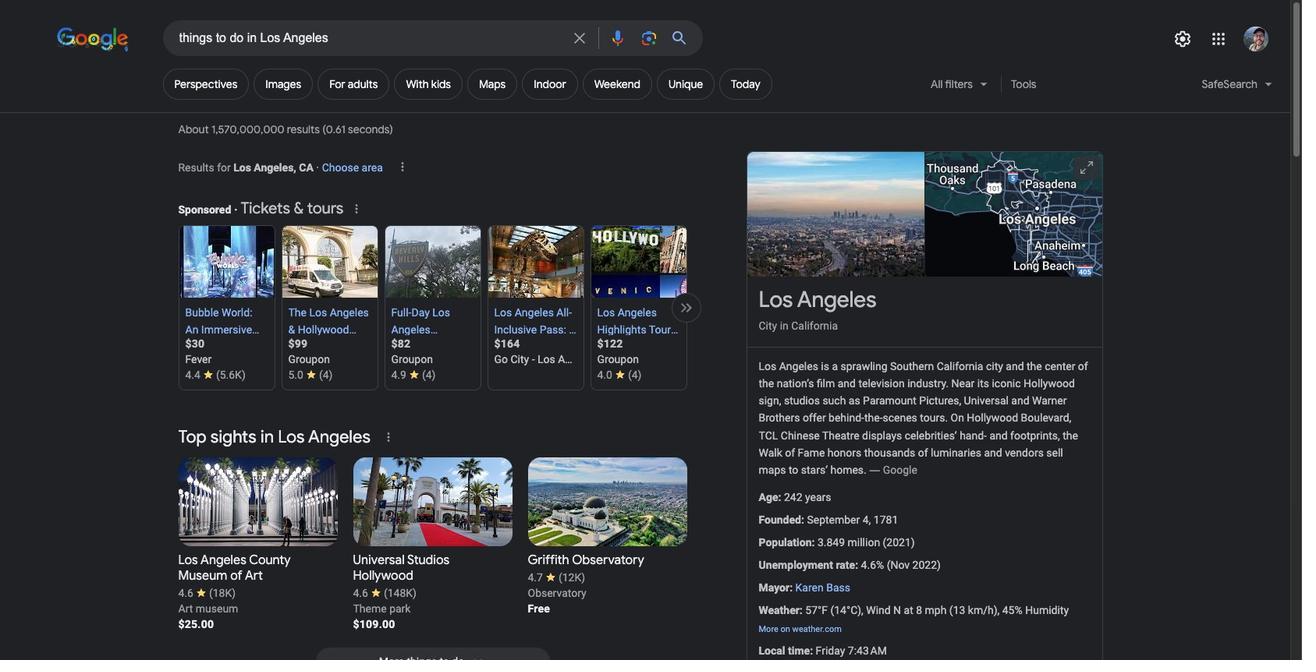 Task type: describe. For each thing, give the bounding box(es) containing it.
choose
[[322, 162, 359, 174]]

all filters button
[[922, 69, 999, 106]]

(4) for $122 groupon
[[628, 369, 642, 382]]

$30 fever
[[185, 338, 212, 366]]

about
[[178, 123, 209, 137]]

$164 go city - los angeles
[[494, 338, 597, 366]]

4.0
[[597, 369, 612, 382]]

: left friday
[[810, 645, 813, 657]]

of up 'to'
[[785, 447, 795, 459]]

0 horizontal spatial the
[[759, 378, 774, 390]]

studios
[[407, 553, 450, 569]]

of inside los angeles county museum of art
[[230, 569, 242, 584]]

0 vertical spatial observatory
[[572, 553, 644, 569]]

safesearch
[[1202, 77, 1258, 91]]

los inside los angeles city in california
[[759, 286, 793, 314]]

los inside the los angeles is a sprawling southern california city and the center of the nation's film and television industry. near its iconic hollywood sign, studios such as paramount pictures, universal and warner brothers offer behind-the-scenes tours. on hollywood boulevard, tcl chinese theatre displays celebrities' hand- and footprints, the walk of fame honors thousands of luminaries and vendors sell maps to stars' homes.
[[759, 361, 777, 373]]

tours
[[307, 199, 344, 218]]

weekend
[[594, 77, 641, 91]]

images
[[266, 77, 301, 91]]

bass
[[826, 582, 850, 595]]

1 vertical spatial observatory
[[528, 588, 587, 600]]

karen
[[796, 582, 824, 595]]

unemployment rate : 4.6% (nov 2022)
[[759, 560, 941, 572]]

time
[[788, 645, 810, 657]]

near
[[952, 378, 975, 390]]

mayor : karen bass
[[759, 582, 850, 595]]

Search search field
[[179, 30, 561, 49]]

los inside the $164 go city - los angeles
[[538, 353, 555, 366]]

tools
[[1011, 77, 1037, 91]]

the-
[[864, 412, 883, 425]]

$99 groupon
[[288, 338, 330, 366]]

4.6%
[[861, 560, 884, 572]]

for
[[329, 77, 345, 91]]

universal studios hollywood
[[353, 553, 450, 584]]

city
[[986, 361, 1003, 373]]

today
[[731, 77, 761, 91]]

los angeles county museum of art
[[178, 553, 291, 584]]

unemployment rate link
[[759, 560, 855, 572]]

groupon for $122
[[597, 353, 639, 366]]

(4) for $99 groupon
[[319, 369, 333, 382]]

of down celebrities'
[[918, 447, 928, 459]]

$122 groupon
[[597, 338, 639, 366]]

rated 4.7 out of 5, image
[[546, 574, 555, 585]]

with
[[406, 77, 429, 91]]

offer
[[803, 412, 826, 425]]

4.6 for universal studios hollywood
[[353, 588, 368, 600]]

rated 4.6 out of 5, image
[[197, 589, 206, 600]]

and up the iconic
[[1006, 361, 1024, 373]]

8
[[916, 605, 922, 618]]

los inside los angeles county museum of art
[[178, 553, 198, 569]]

with kids link
[[394, 69, 463, 100]]

: for karen
[[790, 582, 793, 595]]

behind-
[[829, 412, 864, 425]]

television
[[859, 378, 905, 390]]

seasonal holidays 2023 image
[[57, 27, 128, 52]]

population : 3.849 million (2021)
[[759, 537, 915, 549]]

stars'
[[801, 464, 828, 477]]

top sights in los angeles
[[178, 427, 370, 449]]

founded link
[[759, 514, 801, 527]]

nation's
[[777, 378, 814, 390]]

search by image image
[[639, 29, 658, 48]]

perspectives link
[[163, 69, 249, 100]]

mayor
[[759, 582, 790, 595]]

(148k)
[[384, 588, 417, 600]]

pictures,
[[919, 395, 961, 408]]

maps
[[759, 464, 786, 477]]

perspectives
[[174, 77, 237, 91]]

angeles for los angeles city in california
[[797, 286, 877, 314]]

universal inside universal studios hollywood
[[353, 553, 405, 569]]

and right hand-
[[990, 430, 1008, 442]]

area
[[362, 162, 383, 174]]

top
[[178, 427, 207, 449]]

art inside los angeles county museum of art
[[245, 569, 263, 584]]

of right center
[[1078, 361, 1088, 373]]

vendors
[[1005, 447, 1044, 459]]

at
[[904, 605, 913, 618]]

sponsored · tickets & tours
[[178, 199, 344, 218]]

unique link
[[657, 69, 715, 100]]

park
[[389, 603, 411, 616]]

unique
[[669, 77, 703, 91]]

for adults link
[[318, 69, 390, 100]]

rated 4.9 out of 5, image
[[410, 371, 419, 382]]

sponsored
[[178, 204, 231, 216]]

and down the iconic
[[1012, 395, 1030, 408]]

age : 242 years
[[759, 491, 831, 504]]

as
[[849, 395, 860, 408]]

$30
[[185, 338, 205, 350]]

local
[[759, 645, 785, 657]]

and up as
[[838, 378, 856, 390]]

theme park $109.00
[[353, 603, 411, 631]]

57°f
[[805, 605, 828, 618]]

age
[[759, 491, 778, 504]]

(18k)
[[209, 588, 236, 600]]

los angeles county museum of art image
[[178, 458, 337, 547]]

$25.00
[[178, 619, 214, 631]]

city for $164
[[511, 353, 529, 366]]

$109.00
[[353, 619, 395, 631]]

age link
[[759, 491, 778, 504]]

theme
[[353, 603, 387, 616]]

45%
[[1002, 605, 1023, 618]]

angeles down rated 5.0 out of 5, icon
[[308, 427, 370, 449]]



Task type: vqa. For each thing, say whether or not it's contained in the screenshot.
homes.
yes



Task type: locate. For each thing, give the bounding box(es) containing it.
None search field
[[0, 20, 703, 56]]

scenes
[[883, 412, 917, 425]]

search by voice image
[[608, 29, 627, 48]]

art inside "art museum $25.00"
[[178, 603, 193, 616]]

universal down its
[[964, 395, 1009, 408]]

hand-
[[960, 430, 987, 442]]

southern
[[890, 361, 934, 373]]

0 vertical spatial the
[[1027, 361, 1042, 373]]

free
[[528, 603, 550, 616]]

1 horizontal spatial in
[[780, 320, 789, 332]]

$82
[[391, 338, 411, 350]]

1 horizontal spatial 4.6
[[353, 588, 368, 600]]

theatre
[[822, 430, 860, 442]]

: for 242 years
[[778, 491, 781, 504]]

2 horizontal spatial the
[[1063, 430, 1078, 442]]

about 1,570,000,000 results (0.61 seconds)
[[178, 123, 396, 137]]

2 groupon from the left
[[391, 353, 433, 366]]

universal studios hollywood image
[[353, 458, 512, 547]]

0 vertical spatial city
[[759, 320, 777, 332]]

242 years
[[784, 491, 831, 504]]

0 horizontal spatial california
[[791, 320, 838, 332]]

2 horizontal spatial (4)
[[628, 369, 642, 382]]

rated 4.6 out of 5, image
[[371, 589, 381, 600]]

tickets
[[241, 199, 290, 218]]

angeles inside los angeles city in california
[[797, 286, 877, 314]]

angeles inside the los angeles is a sprawling southern california city and the center of the nation's film and television industry. near its iconic hollywood sign, studios such as paramount pictures, universal and warner brothers offer behind-the-scenes tours. on hollywood boulevard, tcl chinese theatre displays celebrities' hand- and footprints, the walk of fame honors thousands of luminaries and vendors sell maps to stars' homes.
[[779, 361, 818, 373]]

: down 242 years
[[801, 514, 804, 527]]

griffith observatory image
[[528, 458, 687, 547]]

0 horizontal spatial (4)
[[319, 369, 333, 382]]

angeles,
[[254, 162, 296, 174]]

the up "sign,"
[[759, 378, 774, 390]]

universal up rated 4.6 out of 5, image
[[353, 553, 405, 569]]

1 (4) from the left
[[319, 369, 333, 382]]

los
[[233, 162, 251, 174], [759, 286, 793, 314], [538, 353, 555, 366], [759, 361, 777, 373], [278, 427, 305, 449], [178, 553, 198, 569]]

(4) right rated 5.0 out of 5, icon
[[319, 369, 333, 382]]

angeles
[[797, 286, 877, 314], [558, 353, 597, 366], [779, 361, 818, 373], [308, 427, 370, 449], [201, 553, 246, 569]]

rated 5.0 out of 5, image
[[307, 371, 316, 382]]

choose area button
[[322, 146, 383, 183]]

with kids
[[406, 77, 451, 91]]

california up near
[[937, 361, 984, 373]]

ca
[[299, 162, 314, 174]]

local time link
[[759, 645, 810, 657]]

a
[[832, 361, 838, 373]]

griffith
[[528, 553, 569, 569]]

for adults
[[329, 77, 378, 91]]

: for 57°f
[[800, 605, 803, 618]]

angeles up nation's
[[779, 361, 818, 373]]

0 vertical spatial california
[[791, 320, 838, 332]]

city inside the $164 go city - los angeles
[[511, 353, 529, 366]]

groupon up rated 4.0 out of 5, icon
[[597, 353, 639, 366]]

in
[[780, 320, 789, 332], [260, 427, 274, 449]]

3 (4) from the left
[[628, 369, 642, 382]]

in right sights
[[260, 427, 274, 449]]

angeles for los angeles county museum of art
[[201, 553, 246, 569]]

all
[[931, 77, 943, 91]]

chinese
[[781, 430, 820, 442]]

hollywood up rated 4.6 out of 5, image
[[353, 569, 414, 584]]

mph
[[925, 605, 947, 618]]

filters
[[945, 77, 973, 91]]

2 4.6 from the left
[[353, 588, 368, 600]]

griffith observatory
[[528, 553, 644, 569]]

observatory up (12k)
[[572, 553, 644, 569]]

weather : 57°f (14°c), wind n at 8 mph (13 km/h), 45% humidity more on weather.com
[[759, 605, 1069, 635]]

the
[[1027, 361, 1042, 373], [759, 378, 774, 390], [1063, 430, 1078, 442]]

: left karen
[[790, 582, 793, 595]]

art
[[245, 569, 263, 584], [178, 603, 193, 616]]

studios
[[784, 395, 820, 408]]

1 4.6 from the left
[[178, 588, 193, 600]]

karen bass link
[[796, 582, 850, 595]]

0 horizontal spatial 4.6
[[178, 588, 193, 600]]

2 vertical spatial the
[[1063, 430, 1078, 442]]

0 vertical spatial hollywood
[[1024, 378, 1075, 390]]

1 horizontal spatial hollywood
[[967, 412, 1018, 425]]

1 vertical spatial city
[[511, 353, 529, 366]]

in inside los angeles city in california
[[780, 320, 789, 332]]

4.6 left rated 4.6 out of 5, image
[[353, 588, 368, 600]]

groupon for $99
[[288, 353, 330, 366]]

0 horizontal spatial hollywood
[[353, 569, 414, 584]]

california inside the los angeles is a sprawling southern california city and the center of the nation's film and television industry. near its iconic hollywood sign, studios such as paramount pictures, universal and warner brothers offer behind-the-scenes tours. on hollywood boulevard, tcl chinese theatre displays celebrities' hand- and footprints, the walk of fame honors thousands of luminaries and vendors sell maps to stars' homes.
[[937, 361, 984, 373]]

4.9
[[391, 369, 406, 382]]

angeles up (18k) on the left bottom of the page
[[201, 553, 246, 569]]

2022)
[[913, 560, 941, 572]]

4.6 for los angeles county museum of art
[[178, 588, 193, 600]]

1,570,000,000
[[211, 123, 284, 137]]

5.0
[[288, 369, 303, 382]]

1 vertical spatial hollywood
[[967, 412, 1018, 425]]

los angeles city in california
[[759, 286, 877, 332]]

: for 3.849 million
[[812, 537, 815, 549]]

angeles inside the $164 go city - los angeles
[[558, 353, 597, 366]]

7:43 am
[[848, 645, 887, 657]]

rate
[[836, 560, 855, 572]]

groupon for $82
[[391, 353, 433, 366]]

more on weather.com link
[[759, 625, 842, 635]]

1 vertical spatial art
[[178, 603, 193, 616]]

angeles up "a"
[[797, 286, 877, 314]]

4,
[[863, 514, 871, 527]]

tcl
[[759, 430, 778, 442]]

hollywood inside universal studios hollywood
[[353, 569, 414, 584]]

1 groupon from the left
[[288, 353, 330, 366]]

0 vertical spatial in
[[780, 320, 789, 332]]

1 vertical spatial california
[[937, 361, 984, 373]]

1 horizontal spatial groupon
[[391, 353, 433, 366]]

$82 groupon
[[391, 338, 433, 366]]

: for september
[[801, 514, 804, 527]]

county
[[249, 553, 291, 569]]

0 vertical spatial art
[[245, 569, 263, 584]]

california up is
[[791, 320, 838, 332]]

rated 4.4 out of 5, image
[[204, 371, 213, 382]]

: left 4.6% in the bottom of the page
[[855, 560, 858, 572]]

1 horizontal spatial (4)
[[422, 369, 436, 382]]

observatory down rated 4.7 out of 5, icon
[[528, 588, 587, 600]]

(4) right rated 4.9 out of 5, 'icon'
[[422, 369, 436, 382]]

cdn.britannica.com/22/154122 050 b1d0a7fd/skyline ... image
[[742, 152, 930, 277]]

map of los angeles image
[[925, 152, 1102, 277]]

city left -
[[511, 353, 529, 366]]

1 horizontal spatial california
[[937, 361, 984, 373]]

california inside los angeles city in california
[[791, 320, 838, 332]]

0 horizontal spatial in
[[260, 427, 274, 449]]

2 horizontal spatial groupon
[[597, 353, 639, 366]]

1 horizontal spatial art
[[245, 569, 263, 584]]

mayor link
[[759, 582, 790, 595]]

tours.
[[920, 412, 948, 425]]

1 vertical spatial the
[[759, 378, 774, 390]]

warner
[[1032, 395, 1067, 408]]

: up unemployment rate link at the bottom right of the page
[[812, 537, 815, 549]]

angeles for los angeles is a sprawling southern california city and the center of the nation's film and television industry. near its iconic hollywood sign, studios such as paramount pictures, universal and warner brothers offer behind-the-scenes tours. on hollywood boulevard, tcl chinese theatre displays celebrities' hand- and footprints, the walk of fame honors thousands of luminaries and vendors sell maps to stars' homes.
[[779, 361, 818, 373]]

0 horizontal spatial city
[[511, 353, 529, 366]]

2 horizontal spatial hollywood
[[1024, 378, 1075, 390]]

unemployment
[[759, 560, 833, 572]]

hollywood
[[1024, 378, 1075, 390], [967, 412, 1018, 425], [353, 569, 414, 584]]

hollywood up hand-
[[967, 412, 1018, 425]]

(14°c),
[[831, 605, 864, 618]]

hollywood up warner
[[1024, 378, 1075, 390]]

wind
[[866, 605, 891, 618]]

footprints,
[[1011, 430, 1060, 442]]

fever
[[185, 353, 212, 366]]

angeles left $122 groupon
[[558, 353, 597, 366]]

safesearch button
[[1193, 69, 1282, 106]]

the left center
[[1027, 361, 1042, 373]]

0 horizontal spatial art
[[178, 603, 193, 616]]

weekend link
[[583, 69, 652, 100]]

0 vertical spatial universal
[[964, 395, 1009, 408]]

for
[[217, 162, 231, 174]]

in up nation's
[[780, 320, 789, 332]]

homes.
[[831, 464, 867, 477]]

: up founded link
[[778, 491, 781, 504]]

·
[[234, 204, 238, 216]]

1 horizontal spatial city
[[759, 320, 777, 332]]

$122
[[597, 338, 623, 350]]

2 vertical spatial hollywood
[[353, 569, 414, 584]]

1 vertical spatial universal
[[353, 553, 405, 569]]

and down hand-
[[984, 447, 1002, 459]]

2 (4) from the left
[[422, 369, 436, 382]]

city for los
[[759, 320, 777, 332]]

universal inside the los angeles is a sprawling southern california city and the center of the nation's film and television industry. near its iconic hollywood sign, studios such as paramount pictures, universal and warner brothers offer behind-the-scenes tours. on hollywood boulevard, tcl chinese theatre displays celebrities' hand- and footprints, the walk of fame honors thousands of luminaries and vendors sell maps to stars' homes.
[[964, 395, 1009, 408]]

1781
[[874, 514, 898, 527]]

los angeles is a sprawling southern california city and the center of the nation's film and television industry. near its iconic hollywood sign, studios such as paramount pictures, universal and warner brothers offer behind-the-scenes tours. on hollywood boulevard, tcl chinese theatre displays celebrities' hand- and footprints, the walk of fame honors thousands of luminaries and vendors sell maps to stars' homes.
[[759, 361, 1088, 477]]

angeles inside los angeles county museum of art
[[201, 553, 246, 569]]

1 horizontal spatial universal
[[964, 395, 1009, 408]]

4.6 left rated 4.6 out of 5, icon
[[178, 588, 193, 600]]

: inside weather : 57°f (14°c), wind n at 8 mph (13 km/h), 45% humidity more on weather.com
[[800, 605, 803, 618]]

center
[[1045, 361, 1076, 373]]

(4) right rated 4.0 out of 5, icon
[[628, 369, 642, 382]]

of up (18k) on the left bottom of the page
[[230, 569, 242, 584]]

walk
[[759, 447, 782, 459]]

results for los angeles, ca ∙ choose area
[[178, 162, 383, 174]]

rated 4.0 out of 5, image
[[616, 371, 625, 382]]

: left 57°f
[[800, 605, 803, 618]]

(4) for $82 groupon
[[422, 369, 436, 382]]

results
[[178, 162, 214, 174]]

fame
[[798, 447, 825, 459]]

the up sell
[[1063, 430, 1078, 442]]

on
[[951, 412, 964, 425]]

n
[[893, 605, 901, 618]]

groupon up rated 4.9 out of 5, 'icon'
[[391, 353, 433, 366]]

0 horizontal spatial groupon
[[288, 353, 330, 366]]

sell
[[1047, 447, 1063, 459]]

city up nation's
[[759, 320, 777, 332]]

0 horizontal spatial universal
[[353, 553, 405, 569]]

groupon up rated 5.0 out of 5, icon
[[288, 353, 330, 366]]

― google
[[867, 464, 917, 477]]

today link
[[719, 69, 772, 100]]

art right museum
[[245, 569, 263, 584]]

1 vertical spatial in
[[260, 427, 274, 449]]

3 groupon from the left
[[597, 353, 639, 366]]

(4)
[[319, 369, 333, 382], [422, 369, 436, 382], [628, 369, 642, 382]]

city inside los angeles city in california
[[759, 320, 777, 332]]

1 horizontal spatial the
[[1027, 361, 1042, 373]]

city
[[759, 320, 777, 332], [511, 353, 529, 366]]

(12k)
[[559, 572, 585, 584]]

(13
[[949, 605, 965, 618]]

art up $25.00
[[178, 603, 193, 616]]

is
[[821, 361, 829, 373]]

paramount
[[863, 395, 917, 408]]

tickets & tours heading
[[178, 199, 344, 219]]

iconic
[[992, 378, 1021, 390]]



